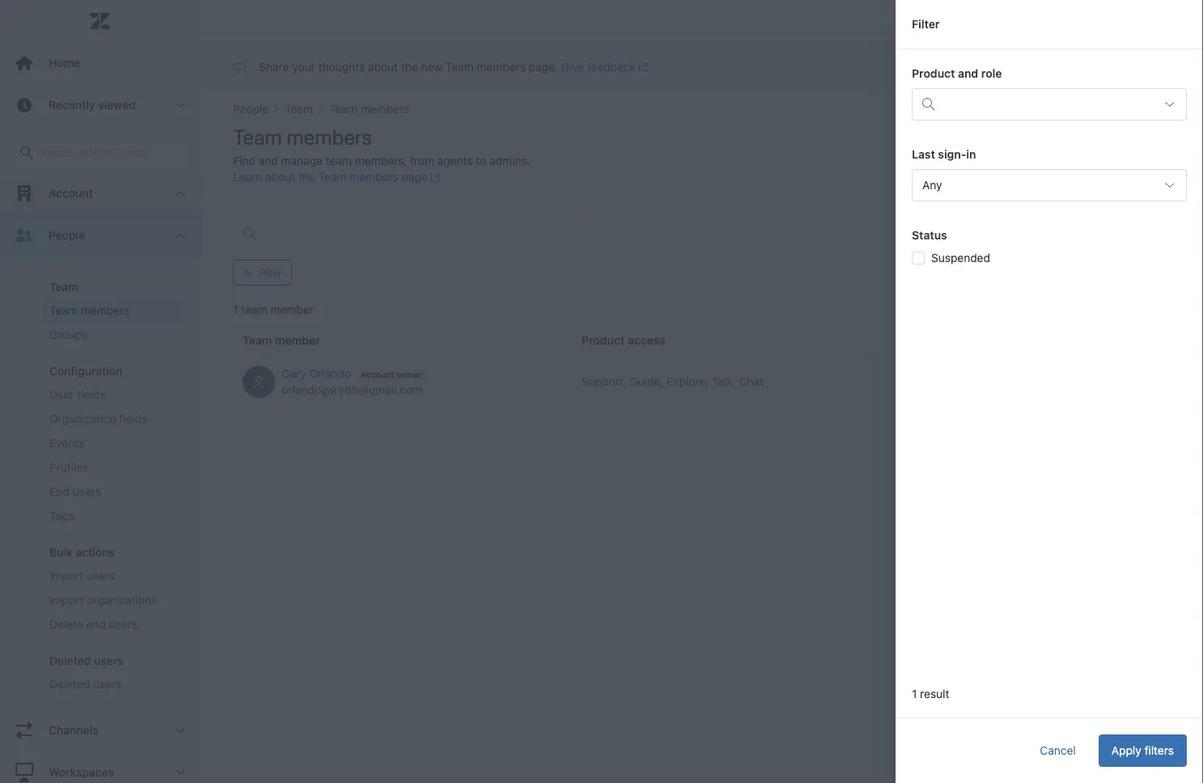 Task type: describe. For each thing, give the bounding box(es) containing it.
profiles element
[[49, 460, 89, 476]]

benchmark survey element
[[49, 181, 146, 198]]

configuration
[[49, 365, 123, 378]]

2 deleted users from the top
[[49, 678, 122, 691]]

2 deleted users element from the top
[[49, 677, 122, 693]]

cancel button
[[1028, 735, 1089, 767]]

team for team members
[[49, 304, 78, 317]]

status
[[912, 229, 948, 242]]

import for import organizations
[[49, 594, 84, 607]]

account
[[49, 187, 93, 200]]

filter
[[912, 17, 940, 31]]

actions
[[76, 546, 115, 559]]

account button
[[0, 172, 200, 215]]

cancel
[[1040, 744, 1076, 758]]

team for team element
[[49, 280, 78, 294]]

filter dialog
[[896, 0, 1204, 784]]

organization
[[49, 412, 116, 426]]

user fields link
[[43, 383, 184, 407]]

user fields
[[49, 388, 105, 401]]

import organizations
[[49, 594, 157, 607]]

events
[[49, 437, 84, 450]]

last sign-in
[[912, 148, 977, 161]]

product and role element
[[912, 88, 1187, 121]]

users for 'end users' element
[[72, 485, 101, 499]]

team members element
[[49, 303, 130, 319]]

1
[[912, 688, 917, 701]]

events link
[[43, 431, 184, 456]]

users for import users element
[[87, 569, 115, 583]]

in
[[967, 148, 977, 161]]

fields for user fields
[[77, 388, 105, 401]]

result
[[920, 688, 950, 701]]

apply
[[1112, 744, 1142, 758]]

delete end users element
[[49, 617, 138, 633]]

product
[[912, 67, 956, 80]]

user fields element
[[49, 387, 105, 403]]

import for import users
[[49, 569, 84, 583]]

members
[[81, 304, 130, 317]]

end users link
[[43, 480, 184, 504]]

end
[[86, 618, 106, 631]]

user
[[49, 388, 74, 401]]

organization fields element
[[49, 411, 147, 427]]

profiles link
[[43, 456, 184, 480]]

delete
[[49, 618, 83, 631]]

tree item containing benchmark survey
[[0, 0, 200, 215]]

1 deleted users from the top
[[49, 654, 123, 668]]

filters
[[1145, 744, 1175, 758]]

organization fields
[[49, 412, 147, 426]]



Task type: vqa. For each thing, say whether or not it's contained in the screenshot.
People dropdown button
yes



Task type: locate. For each thing, give the bounding box(es) containing it.
1 deleted users element from the top
[[49, 654, 123, 668]]

last
[[912, 148, 936, 161]]

events element
[[49, 435, 84, 452]]

users up "deleted users" link
[[94, 654, 123, 668]]

end users
[[49, 485, 101, 499]]

1 vertical spatial deleted users element
[[49, 677, 122, 693]]

fields for organization fields
[[119, 412, 147, 426]]

0 vertical spatial import
[[49, 569, 84, 583]]

end users element
[[49, 484, 101, 500]]

1 vertical spatial fields
[[119, 412, 147, 426]]

import inside import users element
[[49, 569, 84, 583]]

groups element
[[49, 327, 87, 343]]

import
[[49, 569, 84, 583], [49, 594, 84, 607]]

deleted users
[[49, 654, 123, 668], [49, 678, 122, 691]]

team element
[[49, 280, 78, 294]]

tree
[[0, 0, 200, 784]]

1 import from the top
[[49, 569, 84, 583]]

suspended
[[932, 251, 991, 265]]

team down team element
[[49, 304, 78, 317]]

1 deleted from the top
[[49, 654, 91, 668]]

primary element
[[0, 0, 201, 784]]

profiles
[[49, 461, 89, 474]]

bulk
[[49, 546, 73, 559]]

1 team from the top
[[49, 280, 78, 294]]

users for first deleted users element from the bottom of the "people" "group"
[[93, 678, 122, 691]]

1 vertical spatial team
[[49, 304, 78, 317]]

tree item containing people
[[0, 215, 200, 710]]

fields
[[77, 388, 105, 401], [119, 412, 147, 426]]

fields down user fields link
[[119, 412, 147, 426]]

organization fields link
[[43, 407, 184, 431]]

benchmark survey link
[[43, 177, 184, 202]]

fields down configuration element at the left top of page
[[77, 388, 105, 401]]

users for second deleted users element from the bottom
[[94, 654, 123, 668]]

deleted users element down delete end users element
[[49, 677, 122, 693]]

deleted users down delete end users element
[[49, 678, 122, 691]]

0 vertical spatial fields
[[77, 388, 105, 401]]

survey
[[111, 183, 146, 196]]

team members link
[[43, 299, 184, 323]]

any
[[923, 178, 943, 192]]

users
[[72, 485, 101, 499], [87, 569, 115, 583], [109, 618, 138, 631], [94, 654, 123, 668], [93, 678, 122, 691]]

groups link
[[43, 323, 184, 347]]

search icon image
[[923, 98, 936, 111]]

users right the end
[[72, 485, 101, 499]]

1 vertical spatial deleted users
[[49, 678, 122, 691]]

2 import from the top
[[49, 594, 84, 607]]

team members
[[49, 304, 130, 317]]

deleted
[[49, 654, 91, 668], [49, 678, 90, 691]]

delete end users link
[[43, 613, 184, 637]]

tags element
[[49, 508, 74, 525]]

groups
[[49, 328, 87, 342]]

import organizations element
[[49, 593, 157, 609]]

import up delete
[[49, 594, 84, 607]]

1 horizontal spatial fields
[[119, 412, 147, 426]]

sign-
[[938, 148, 967, 161]]

deleted inside "deleted users" link
[[49, 678, 90, 691]]

users down delete end users link
[[93, 678, 122, 691]]

import users
[[49, 569, 115, 583]]

import users link
[[43, 564, 184, 588]]

apply filters button
[[1099, 735, 1187, 767]]

Search Admin Center field
[[40, 146, 180, 160]]

product and role
[[912, 67, 1002, 80]]

end
[[49, 485, 69, 499]]

0 vertical spatial deleted users
[[49, 654, 123, 668]]

1 tree item from the top
[[0, 0, 200, 215]]

0 horizontal spatial fields
[[77, 388, 105, 401]]

import inside import organizations element
[[49, 594, 84, 607]]

deleted users up "deleted users" link
[[49, 654, 123, 668]]

tags link
[[43, 504, 184, 529]]

delete end users
[[49, 618, 138, 631]]

2 tree item from the top
[[0, 215, 200, 710]]

2 deleted from the top
[[49, 678, 90, 691]]

None search field
[[2, 137, 198, 169]]

people button
[[0, 215, 200, 257]]

team
[[49, 280, 78, 294], [49, 304, 78, 317]]

tree containing benchmark survey
[[0, 0, 200, 784]]

people
[[49, 229, 85, 242]]

users down actions
[[87, 569, 115, 583]]

team up team members
[[49, 280, 78, 294]]

bulk actions
[[49, 546, 115, 559]]

import down 'bulk'
[[49, 569, 84, 583]]

people group
[[0, 257, 200, 710]]

deleted users element
[[49, 654, 123, 668], [49, 677, 122, 693]]

0 vertical spatial team
[[49, 280, 78, 294]]

1 result
[[912, 688, 950, 701]]

tags
[[49, 510, 74, 523]]

apply filters
[[1112, 744, 1175, 758]]

1 vertical spatial import
[[49, 594, 84, 607]]

bulk actions element
[[49, 546, 115, 559]]

benchmark survey
[[49, 183, 146, 196]]

import users element
[[49, 568, 115, 584]]

organizations
[[87, 594, 157, 607]]

role
[[982, 67, 1002, 80]]

0 vertical spatial deleted users element
[[49, 654, 123, 668]]

and
[[958, 67, 979, 80]]

import organizations link
[[43, 588, 184, 613]]

users down the organizations
[[109, 618, 138, 631]]

1 vertical spatial deleted
[[49, 678, 90, 691]]

deleted users element up "deleted users" link
[[49, 654, 123, 668]]

configuration element
[[49, 365, 123, 378]]

none search field inside primary element
[[2, 137, 198, 169]]

0 vertical spatial deleted
[[49, 654, 91, 668]]

benchmark
[[49, 183, 108, 196]]

tree item
[[0, 0, 200, 215], [0, 215, 200, 710]]

deleted users link
[[43, 673, 184, 697]]

2 team from the top
[[49, 304, 78, 317]]



